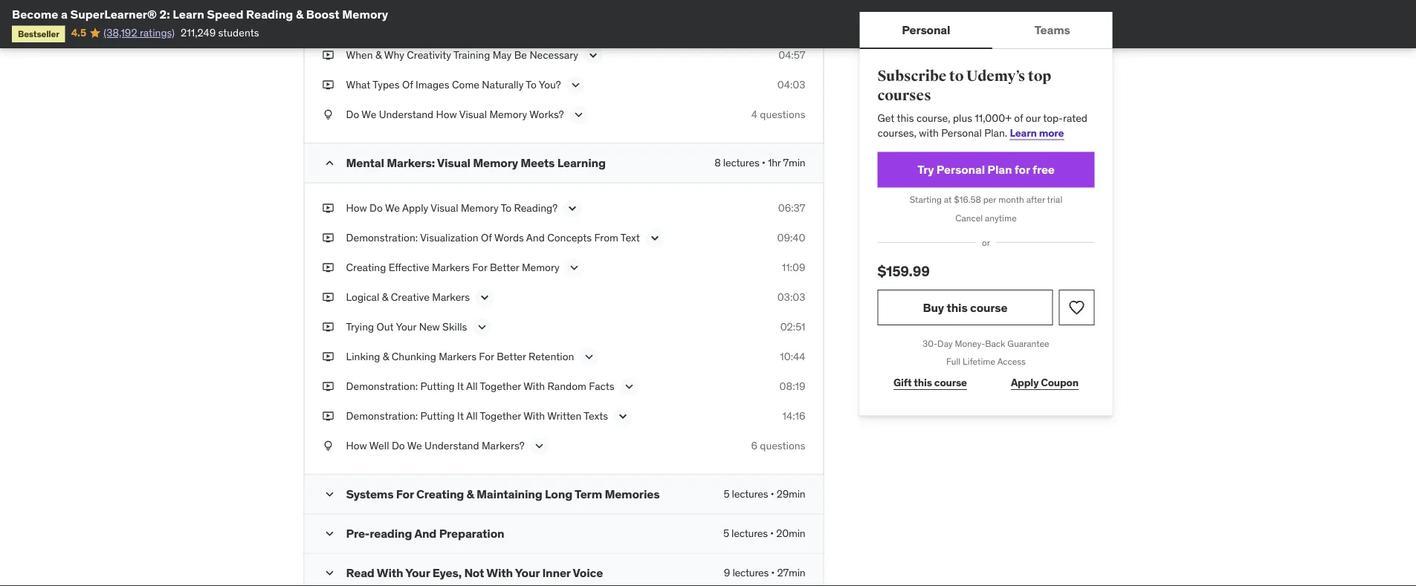 Task type: vqa. For each thing, say whether or not it's contained in the screenshot.
the topmost the 'unturned.'
no



Task type: locate. For each thing, give the bounding box(es) containing it.
2 xsmall image from the top
[[322, 48, 334, 63]]

it down linking & chunking markers for better retention
[[458, 380, 464, 394]]

1 vertical spatial this
[[947, 300, 968, 315]]

markers for chunking
[[439, 350, 477, 364]]

show lecture description image up concepts
[[565, 201, 580, 216]]

xsmall image left the what
[[322, 78, 334, 92]]

demonstration: up well
[[346, 410, 418, 423]]

it down demonstration: putting it all together with random facts
[[458, 410, 464, 423]]

2:
[[160, 6, 170, 22]]

1 vertical spatial it
[[458, 410, 464, 423]]

(38,192 ratings)
[[104, 26, 175, 39]]

mental markers: visual memory meets learning
[[346, 155, 606, 170]]

your left inner on the left bottom
[[515, 566, 540, 581]]

4
[[752, 108, 758, 121]]

course up back
[[971, 300, 1008, 315]]

show lecture description image right text
[[648, 231, 663, 246]]

learn up '211,249'
[[173, 6, 204, 22]]

5 for systems for creating & maintaining long term memories
[[724, 488, 730, 501]]

small image left mental
[[322, 156, 337, 171]]

2 5 from the top
[[724, 527, 730, 541]]

5 xsmall image from the top
[[322, 291, 334, 305]]

1 vertical spatial small image
[[322, 488, 337, 503]]

4 xsmall image from the top
[[322, 320, 334, 335]]

personal down "plus" in the top of the page
[[942, 126, 982, 139]]

7min
[[784, 156, 806, 170]]

with for demonstration: putting it all together with written texts
[[524, 410, 545, 423]]

markers down visualization
[[432, 261, 470, 275]]

show lecture description image for demonstration: putting it all together with written texts
[[616, 410, 631, 424]]

do right well
[[392, 440, 405, 453]]

better down words
[[490, 261, 520, 275]]

5 xsmall image from the top
[[322, 439, 334, 454]]

2 demonstration: from the top
[[346, 380, 418, 394]]

0 vertical spatial creating
[[346, 261, 386, 275]]

plan
[[988, 162, 1013, 177]]

how
[[436, 108, 457, 121], [346, 202, 367, 215], [346, 440, 367, 453]]

questions for 4 questions
[[760, 108, 806, 121]]

this for gift
[[914, 376, 933, 390]]

your for with
[[406, 566, 430, 581]]

demonstration: for demonstration: visualization of words and concepts from text
[[346, 231, 418, 245]]

• left 1hr
[[762, 156, 766, 170]]

5 up 5 lectures • 20min
[[724, 488, 730, 501]]

putting for demonstration: putting it all together with written texts
[[421, 410, 455, 423]]

211,249
[[181, 26, 216, 39]]

texts
[[584, 410, 608, 423]]

0 vertical spatial images
[[369, 19, 403, 32]]

we down markers:
[[385, 202, 400, 215]]

1 horizontal spatial we
[[385, 202, 400, 215]]

14:16
[[783, 410, 806, 423]]

learn more
[[1010, 126, 1065, 139]]

from
[[595, 231, 619, 245]]

6 xsmall image from the top
[[322, 350, 334, 365]]

1 horizontal spatial why
[[384, 48, 405, 62]]

2 vertical spatial personal
[[937, 162, 986, 177]]

demonstration:
[[346, 231, 418, 245], [346, 380, 418, 394], [346, 410, 418, 423]]

• for learning
[[762, 156, 766, 170]]

$16.58
[[954, 194, 982, 206]]

together up demonstration: putting it all together with written texts
[[480, 380, 521, 394]]

2 questions from the top
[[760, 440, 806, 453]]

speed
[[207, 6, 244, 22]]

this right buy
[[947, 300, 968, 315]]

your left eyes,
[[406, 566, 430, 581]]

personal inside personal button
[[902, 22, 951, 37]]

this up "courses,"
[[897, 111, 915, 125]]

1 small image from the top
[[322, 527, 337, 542]]

27min
[[778, 567, 806, 580]]

1 small image from the top
[[322, 156, 337, 171]]

show lecture description image right the works?
[[572, 108, 587, 122]]

xsmall image for do we understand how visual memory works?
[[322, 108, 334, 122]]

1 horizontal spatial course
[[971, 300, 1008, 315]]

1 vertical spatial to
[[526, 78, 537, 92]]

0 horizontal spatial learn
[[173, 6, 204, 22]]

memory for how do we apply visual memory to reading?
[[461, 202, 499, 215]]

courses
[[878, 86, 932, 105]]

with
[[920, 126, 939, 139]]

1 horizontal spatial learn
[[610, 19, 636, 32]]

0 vertical spatial of
[[402, 78, 413, 92]]

2 horizontal spatial we
[[407, 440, 422, 453]]

0 horizontal spatial creating
[[346, 261, 386, 275]]

1 vertical spatial why
[[384, 48, 405, 62]]

1 vertical spatial demonstration:
[[346, 380, 418, 394]]

questions right the 4
[[760, 108, 806, 121]]

images down the creativity
[[416, 78, 450, 92]]

lectures right 8 on the right of page
[[724, 156, 760, 170]]

show lecture description image right facts
[[622, 380, 637, 395]]

to right way
[[534, 19, 545, 32]]

we down the what
[[362, 108, 377, 121]]

2 together from the top
[[480, 410, 521, 423]]

course for gift this course
[[935, 376, 968, 390]]

8 lectures • 1hr 7min
[[715, 156, 806, 170]]

of right types
[[402, 78, 413, 92]]

1 horizontal spatial images
[[416, 78, 450, 92]]

guarantee
[[1008, 338, 1050, 349]]

this for get
[[897, 111, 915, 125]]

09:40
[[778, 231, 806, 245]]

lectures for learning
[[724, 156, 760, 170]]

xsmall image
[[322, 108, 334, 122], [322, 201, 334, 216], [322, 231, 334, 246], [322, 261, 334, 275], [322, 291, 334, 305], [322, 350, 334, 365], [322, 380, 334, 394], [322, 410, 334, 424]]

this inside get this course, plus 11,000+ of our top-rated courses, with personal plan.
[[897, 111, 915, 125]]

0 horizontal spatial course
[[935, 376, 968, 390]]

learn
[[173, 6, 204, 22], [610, 19, 636, 32], [1010, 126, 1037, 139]]

lectures for long
[[732, 488, 769, 501]]

1 vertical spatial personal
[[942, 126, 982, 139]]

do down the what
[[346, 108, 359, 121]]

be
[[514, 48, 527, 62]]

how left well
[[346, 440, 367, 453]]

show lecture description image for demonstration: putting it all together with random facts
[[622, 380, 637, 395]]

this inside "link"
[[914, 376, 933, 390]]

demonstration: down linking
[[346, 380, 418, 394]]

1 5 from the top
[[724, 488, 730, 501]]

1 it from the top
[[458, 380, 464, 394]]

show lecture description image right "skills" on the left bottom
[[475, 320, 490, 335]]

1 all from the top
[[466, 380, 478, 394]]

9
[[724, 567, 731, 580]]

• for with
[[772, 567, 775, 580]]

course inside button
[[971, 300, 1008, 315]]

understand down demonstration: putting it all together with written texts
[[425, 440, 479, 453]]

at
[[944, 194, 952, 206]]

•
[[762, 156, 766, 170], [771, 488, 775, 501], [771, 527, 774, 541], [772, 567, 775, 580]]

visual right markers:
[[437, 155, 471, 170]]

facts
[[589, 380, 615, 394]]

questions right 6
[[760, 440, 806, 453]]

free
[[1033, 162, 1055, 177]]

xsmall image left well
[[322, 439, 334, 454]]

show lecture description image down concepts
[[567, 261, 582, 276]]

remember
[[547, 19, 598, 32]]

0 vertical spatial visual
[[460, 108, 487, 121]]

2 vertical spatial how
[[346, 440, 367, 453]]

for down demonstration: visualization of words and concepts from text
[[472, 261, 488, 275]]

markers
[[432, 261, 470, 275], [432, 291, 470, 304], [439, 350, 477, 364]]

courses,
[[878, 126, 917, 139]]

we right well
[[407, 440, 422, 453]]

students
[[218, 26, 259, 39]]

memories
[[605, 487, 660, 502]]

1 vertical spatial better
[[497, 350, 526, 364]]

tab list
[[860, 12, 1113, 49]]

xsmall image
[[322, 18, 334, 33], [322, 48, 334, 63], [322, 78, 334, 92], [322, 320, 334, 335], [322, 439, 334, 454]]

long
[[545, 487, 573, 502]]

2 small image from the top
[[322, 567, 337, 581]]

visual down 'come'
[[460, 108, 487, 121]]

xsmall image for demonstration: visualization of words and concepts from text
[[322, 231, 334, 246]]

and right words
[[526, 231, 545, 245]]

0 horizontal spatial apply
[[402, 202, 429, 215]]

show lecture description image right markers? at the bottom
[[532, 439, 547, 454]]

show lecture description image for how well do we understand markers?
[[532, 439, 547, 454]]

creating
[[346, 261, 386, 275], [417, 487, 464, 502]]

linking
[[346, 350, 380, 364]]

show lecture description image for logical & creative markers
[[478, 291, 492, 305]]

& right remember
[[601, 19, 607, 32]]

xsmall image for trying
[[322, 320, 334, 335]]

7 xsmall image from the top
[[322, 380, 334, 394]]

all down demonstration: putting it all together with random facts
[[466, 410, 478, 423]]

top
[[1028, 67, 1052, 86]]

it
[[458, 380, 464, 394], [458, 410, 464, 423]]

2 vertical spatial do
[[392, 440, 405, 453]]

memory for creating effective markers for better memory
[[522, 261, 560, 275]]

for right systems
[[396, 487, 414, 502]]

xsmall image for how do we apply visual memory to reading?
[[322, 201, 334, 216]]

markers down creating effective markers for better memory
[[432, 291, 470, 304]]

putting up how well do we understand markers?
[[421, 410, 455, 423]]

xsmall image for logical & creative markers
[[322, 291, 334, 305]]

visual up visualization
[[431, 202, 459, 215]]

starting at $16.58 per month after trial cancel anytime
[[910, 194, 1063, 224]]

1 questions from the top
[[760, 108, 806, 121]]

questions
[[760, 108, 806, 121], [760, 440, 806, 453]]

2 xsmall image from the top
[[322, 201, 334, 216]]

how do we apply visual memory to reading?
[[346, 202, 558, 215]]

1 horizontal spatial of
[[481, 231, 492, 245]]

0 vertical spatial questions
[[760, 108, 806, 121]]

0 horizontal spatial and
[[415, 526, 437, 542]]

coupon
[[1041, 376, 1079, 390]]

to left you?
[[526, 78, 537, 92]]

tab list containing personal
[[860, 12, 1113, 49]]

xsmall image for when
[[322, 48, 334, 63]]

1 vertical spatial images
[[416, 78, 450, 92]]

0 vertical spatial why
[[346, 19, 366, 32]]

this right the gift
[[914, 376, 933, 390]]

plus
[[953, 111, 973, 125]]

0 vertical spatial all
[[466, 380, 478, 394]]

memory down "naturally"
[[490, 108, 528, 121]]

small image
[[322, 527, 337, 542], [322, 567, 337, 581]]

show lecture description image for demonstration: visualization of words and concepts from text
[[648, 231, 663, 246]]

with left written
[[524, 410, 545, 423]]

&
[[296, 6, 304, 22], [601, 19, 607, 32], [376, 48, 382, 62], [382, 291, 389, 304], [383, 350, 389, 364], [467, 487, 474, 502]]

1 horizontal spatial creating
[[417, 487, 464, 502]]

0 vertical spatial small image
[[322, 527, 337, 542]]

2 small image from the top
[[322, 488, 337, 503]]

to for you?
[[526, 78, 537, 92]]

1 vertical spatial together
[[480, 410, 521, 423]]

memory left meets
[[473, 155, 518, 170]]

1 putting from the top
[[421, 380, 455, 394]]

markers?
[[482, 440, 525, 453]]

memory down concepts
[[522, 261, 560, 275]]

how down what types of images come naturally to you? on the top left
[[436, 108, 457, 121]]

well
[[369, 440, 389, 453]]

1 vertical spatial how
[[346, 202, 367, 215]]

2 vertical spatial to
[[501, 202, 512, 215]]

you?
[[539, 78, 561, 92]]

your right out
[[396, 321, 417, 334]]

demonstration: up the effective
[[346, 231, 418, 245]]

1 vertical spatial all
[[466, 410, 478, 423]]

your for out
[[396, 321, 417, 334]]

do down mental
[[370, 202, 383, 215]]

5 for pre-reading and preparation
[[724, 527, 730, 541]]

0 vertical spatial this
[[897, 111, 915, 125]]

& left boost
[[296, 6, 304, 22]]

4 xsmall image from the top
[[322, 261, 334, 275]]

1 vertical spatial apply
[[1011, 376, 1039, 390]]

course inside "link"
[[935, 376, 968, 390]]

• left the 27min
[[772, 567, 775, 580]]

and right "reading"
[[415, 526, 437, 542]]

with right not
[[487, 566, 513, 581]]

1 vertical spatial course
[[935, 376, 968, 390]]

0 vertical spatial do
[[346, 108, 359, 121]]

with left random
[[524, 380, 545, 394]]

show lecture description image for how do we apply visual memory to reading?
[[565, 201, 580, 216]]

effective
[[389, 261, 430, 275]]

• left 20min
[[771, 527, 774, 541]]

1 vertical spatial questions
[[760, 440, 806, 453]]

small image left read
[[322, 567, 337, 581]]

2 vertical spatial demonstration:
[[346, 410, 418, 423]]

for up demonstration: putting it all together with random facts
[[479, 350, 494, 364]]

course for buy this course
[[971, 300, 1008, 315]]

2 it from the top
[[458, 410, 464, 423]]

1 vertical spatial do
[[370, 202, 383, 215]]

all up demonstration: putting it all together with written texts
[[466, 380, 478, 394]]

markers down "skills" on the left bottom
[[439, 350, 477, 364]]

putting
[[421, 380, 455, 394], [421, 410, 455, 423]]

3 demonstration: from the top
[[346, 410, 418, 423]]

show lecture description image right the texts
[[616, 410, 631, 424]]

this for buy
[[947, 300, 968, 315]]

putting down linking & chunking markers for better retention
[[421, 380, 455, 394]]

0 horizontal spatial of
[[402, 78, 413, 92]]

xsmall image right reading
[[322, 18, 334, 33]]

1 horizontal spatial do
[[370, 202, 383, 215]]

0 vertical spatial and
[[526, 231, 545, 245]]

0 horizontal spatial we
[[362, 108, 377, 121]]

0 vertical spatial personal
[[902, 22, 951, 37]]

words
[[495, 231, 524, 245]]

xsmall image left the when
[[322, 48, 334, 63]]

1 vertical spatial creating
[[417, 487, 464, 502]]

powerful
[[469, 19, 510, 32]]

get
[[878, 111, 895, 125]]

0 vertical spatial together
[[480, 380, 521, 394]]

show lecture description image
[[648, 231, 663, 246], [475, 320, 490, 335], [622, 380, 637, 395], [616, 410, 631, 424], [532, 439, 547, 454]]

together for random
[[480, 380, 521, 394]]

personal up $16.58
[[937, 162, 986, 177]]

show lecture description image down creating effective markers for better memory
[[478, 291, 492, 305]]

how down mental
[[346, 202, 367, 215]]

small image left systems
[[322, 488, 337, 503]]

5 lectures • 29min
[[724, 488, 806, 501]]

0 vertical spatial markers
[[432, 261, 470, 275]]

small image for systems
[[322, 488, 337, 503]]

04:03
[[778, 78, 806, 92]]

4 questions
[[752, 108, 806, 121]]

xsmall image for what
[[322, 78, 334, 92]]

naturally
[[482, 78, 524, 92]]

apply up visualization
[[402, 202, 429, 215]]

small image left pre-
[[322, 527, 337, 542]]

may
[[493, 48, 512, 62]]

1 vertical spatial for
[[479, 350, 494, 364]]

8 xsmall image from the top
[[322, 410, 334, 424]]

systems
[[346, 487, 394, 502]]

1 xsmall image from the top
[[322, 108, 334, 122]]

5 up 9
[[724, 527, 730, 541]]

1 horizontal spatial apply
[[1011, 376, 1039, 390]]

1 vertical spatial and
[[415, 526, 437, 542]]

udemy's
[[967, 67, 1026, 86]]

personal inside get this course, plus 11,000+ of our top-rated courses, with personal plan.
[[942, 126, 982, 139]]

why up types
[[384, 48, 405, 62]]

0 vertical spatial understand
[[379, 108, 434, 121]]

better left retention
[[497, 350, 526, 364]]

apply down access
[[1011, 376, 1039, 390]]

how for we
[[346, 440, 367, 453]]

1 vertical spatial 5
[[724, 527, 730, 541]]

for
[[472, 261, 488, 275], [479, 350, 494, 364], [396, 487, 414, 502]]

a
[[61, 6, 68, 22]]

1 together from the top
[[480, 380, 521, 394]]

1 vertical spatial of
[[481, 231, 492, 245]]

2 vertical spatial we
[[407, 440, 422, 453]]

understand down types
[[379, 108, 434, 121]]

this inside button
[[947, 300, 968, 315]]

lectures left 29min
[[732, 488, 769, 501]]

buy this course
[[923, 300, 1008, 315]]

personal up subscribe
[[902, 22, 951, 37]]

with right read
[[377, 566, 403, 581]]

try personal plan for free link
[[878, 152, 1095, 188]]

0 vertical spatial demonstration:
[[346, 231, 418, 245]]

demonstration: for demonstration: putting it all together with random facts
[[346, 380, 418, 394]]

0 horizontal spatial why
[[346, 19, 366, 32]]

creating up pre-reading and preparation
[[417, 487, 464, 502]]

3 xsmall image from the top
[[322, 231, 334, 246]]

learn down of at the top of the page
[[1010, 126, 1037, 139]]

trying
[[346, 321, 374, 334]]

show lecture description image up facts
[[582, 350, 597, 365]]

of left words
[[481, 231, 492, 245]]

0 vertical spatial putting
[[421, 380, 455, 394]]

learn right remember
[[610, 19, 636, 32]]

do we understand how visual memory works?
[[346, 108, 564, 121]]

memory up demonstration: visualization of words and concepts from text
[[461, 202, 499, 215]]

1 vertical spatial small image
[[322, 567, 337, 581]]

2 vertical spatial this
[[914, 376, 933, 390]]

30-
[[923, 338, 938, 349]]

0 vertical spatial 5
[[724, 488, 730, 501]]

images left are
[[369, 19, 403, 32]]

gift
[[894, 376, 912, 390]]

all
[[466, 380, 478, 394], [466, 410, 478, 423]]

1 demonstration: from the top
[[346, 231, 418, 245]]

3 xsmall image from the top
[[322, 78, 334, 92]]

1 vertical spatial putting
[[421, 410, 455, 423]]

2 all from the top
[[466, 410, 478, 423]]

small image
[[322, 156, 337, 171], [322, 488, 337, 503]]

2 vertical spatial markers
[[439, 350, 477, 364]]

• left 29min
[[771, 488, 775, 501]]

with for read with your eyes, not with your inner voice
[[487, 566, 513, 581]]

1 vertical spatial markers
[[432, 291, 470, 304]]

text
[[621, 231, 640, 245]]

show lecture description image
[[586, 48, 601, 63], [569, 78, 584, 93], [572, 108, 587, 122], [565, 201, 580, 216], [567, 261, 582, 276], [478, 291, 492, 305], [582, 350, 597, 365]]

0 vertical spatial course
[[971, 300, 1008, 315]]

0 vertical spatial small image
[[322, 156, 337, 171]]

0 vertical spatial it
[[458, 380, 464, 394]]

2 putting from the top
[[421, 410, 455, 423]]

2 vertical spatial visual
[[431, 202, 459, 215]]



Task type: describe. For each thing, give the bounding box(es) containing it.
29min
[[777, 488, 806, 501]]

0 vertical spatial to
[[534, 19, 545, 32]]

10:44
[[780, 350, 806, 364]]

maintaining
[[477, 487, 543, 502]]

demonstration: putting it all together with random facts
[[346, 380, 615, 394]]

1 vertical spatial visual
[[437, 155, 471, 170]]

demonstration: for demonstration: putting it all together with written texts
[[346, 410, 418, 423]]

bestseller
[[18, 28, 59, 39]]

creative
[[391, 291, 430, 304]]

or
[[983, 237, 991, 248]]

voice
[[573, 566, 603, 581]]

xsmall image for demonstration: putting it all together with random facts
[[322, 380, 334, 394]]

with for demonstration: putting it all together with random facts
[[524, 380, 545, 394]]

of for images
[[402, 78, 413, 92]]

0 vertical spatial we
[[362, 108, 377, 121]]

full
[[947, 356, 961, 368]]

20min
[[777, 527, 806, 541]]

putting for demonstration: putting it all together with random facts
[[421, 380, 455, 394]]

written
[[548, 410, 582, 423]]

memory for do we understand how visual memory works?
[[490, 108, 528, 121]]

& right logical
[[382, 291, 389, 304]]

(38,192
[[104, 26, 137, 39]]

6 questions
[[752, 440, 806, 453]]

show lecture description image for linking & chunking markers for better retention
[[582, 350, 597, 365]]

0 vertical spatial how
[[436, 108, 457, 121]]

retention
[[529, 350, 574, 364]]

meets
[[521, 155, 555, 170]]

1 vertical spatial we
[[385, 202, 400, 215]]

markers:
[[387, 155, 435, 170]]

show lecture description image for what types of images come naturally to you?
[[569, 78, 584, 93]]

mental
[[346, 155, 384, 170]]

it for written
[[458, 410, 464, 423]]

when
[[346, 48, 373, 62]]

learning
[[558, 155, 606, 170]]

02:51
[[781, 321, 806, 334]]

access
[[998, 356, 1026, 368]]

lifetime
[[963, 356, 996, 368]]

show lecture description image for when & why creativity training may be necessary
[[586, 48, 601, 63]]

xsmall image for linking & chunking markers for better retention
[[322, 350, 334, 365]]

wishlist image
[[1068, 299, 1086, 317]]

gift this course
[[894, 376, 968, 390]]

& left the maintaining
[[467, 487, 474, 502]]

money-
[[955, 338, 986, 349]]

demonstration: visualization of words and concepts from text
[[346, 231, 640, 245]]

show lecture description image for creating effective markers for better memory
[[567, 261, 582, 276]]

creativity
[[407, 48, 451, 62]]

concepts
[[548, 231, 592, 245]]

1 xsmall image from the top
[[322, 18, 334, 33]]

to for reading?
[[501, 202, 512, 215]]

apply inside button
[[1011, 376, 1039, 390]]

& right linking
[[383, 350, 389, 364]]

random
[[548, 380, 587, 394]]

subscribe to udemy's top courses
[[878, 67, 1052, 105]]

memory up the when
[[342, 6, 388, 22]]

6
[[752, 440, 758, 453]]

trying out your new skills
[[346, 321, 467, 334]]

how for apply
[[346, 202, 367, 215]]

trial
[[1048, 194, 1063, 206]]

subscribe
[[878, 67, 947, 86]]

08:19
[[780, 380, 806, 394]]

• for long
[[771, 488, 775, 501]]

cancel
[[956, 213, 983, 224]]

buy this course button
[[878, 290, 1054, 326]]

what types of images come naturally to you?
[[346, 78, 561, 92]]

small image for pre-
[[322, 527, 337, 542]]

11,000+
[[975, 111, 1012, 125]]

way
[[512, 19, 532, 32]]

month
[[999, 194, 1025, 206]]

apply coupon button
[[995, 369, 1095, 398]]

visual for apply
[[431, 202, 459, 215]]

ratings)
[[140, 26, 175, 39]]

03:03
[[778, 291, 806, 304]]

xsmall image for creating effective markers for better memory
[[322, 261, 334, 275]]

to
[[950, 67, 964, 86]]

visual for how
[[460, 108, 487, 121]]

show lecture description image for trying out your new skills
[[475, 320, 490, 335]]

try personal plan for free
[[918, 162, 1055, 177]]

$159.99
[[878, 262, 930, 280]]

1 vertical spatial understand
[[425, 440, 479, 453]]

together for written
[[480, 410, 521, 423]]

necessary
[[530, 48, 579, 62]]

xsmall image for how
[[322, 439, 334, 454]]

questions for 6 questions
[[760, 440, 806, 453]]

2 horizontal spatial learn
[[1010, 126, 1037, 139]]

markers for creative
[[432, 291, 470, 304]]

0 vertical spatial apply
[[402, 202, 429, 215]]

linking & chunking markers for better retention
[[346, 350, 574, 364]]

out
[[377, 321, 394, 334]]

0 vertical spatial better
[[490, 261, 520, 275]]

systems for creating & maintaining long term memories
[[346, 487, 660, 502]]

small image for read
[[322, 567, 337, 581]]

2 horizontal spatial do
[[392, 440, 405, 453]]

0 horizontal spatial images
[[369, 19, 403, 32]]

starting
[[910, 194, 942, 206]]

04:57
[[779, 48, 806, 62]]

personal inside try personal plan for free link
[[937, 162, 986, 177]]

skills
[[443, 321, 467, 334]]

become a superlearner® 2: learn speed reading & boost memory
[[12, 6, 388, 22]]

boost
[[306, 6, 340, 22]]

more
[[1040, 126, 1065, 139]]

0 horizontal spatial do
[[346, 108, 359, 121]]

rated
[[1064, 111, 1088, 125]]

not
[[464, 566, 484, 581]]

get this course, plus 11,000+ of our top-rated courses, with personal plan.
[[878, 111, 1088, 139]]

logical & creative markers
[[346, 291, 470, 304]]

1hr
[[768, 156, 781, 170]]

top-
[[1044, 111, 1064, 125]]

it for random
[[458, 380, 464, 394]]

learn more link
[[1010, 126, 1065, 139]]

lectures left 20min
[[732, 527, 768, 541]]

small image for mental
[[322, 156, 337, 171]]

after
[[1027, 194, 1046, 206]]

all for random
[[466, 380, 478, 394]]

xsmall image for demonstration: putting it all together with written texts
[[322, 410, 334, 424]]

reading
[[370, 526, 412, 542]]

06:37
[[779, 202, 806, 215]]

eyes,
[[433, 566, 462, 581]]

training
[[454, 48, 490, 62]]

course,
[[917, 111, 951, 125]]

logical
[[346, 291, 380, 304]]

0 vertical spatial for
[[472, 261, 488, 275]]

11:09
[[782, 261, 806, 275]]

reading
[[246, 6, 293, 22]]

8
[[715, 156, 721, 170]]

2 vertical spatial for
[[396, 487, 414, 502]]

pre-
[[346, 526, 370, 542]]

1 horizontal spatial and
[[526, 231, 545, 245]]

211,249 students
[[181, 26, 259, 39]]

& right the when
[[376, 48, 382, 62]]

become
[[12, 6, 58, 22]]

lectures for with
[[733, 567, 769, 580]]

all for written
[[466, 410, 478, 423]]

plan.
[[985, 126, 1008, 139]]

show lecture description image for do we understand how visual memory works?
[[572, 108, 587, 122]]

of for words
[[481, 231, 492, 245]]

read
[[346, 566, 375, 581]]



